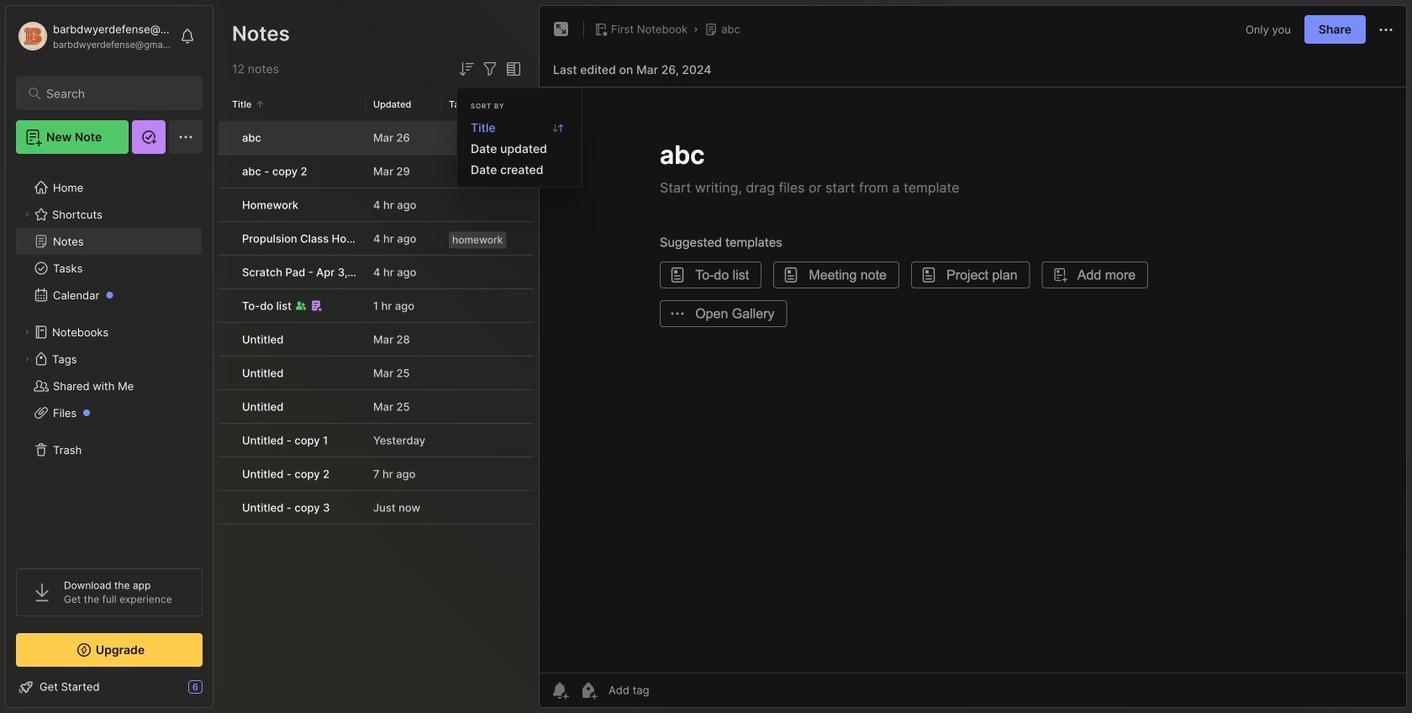 Task type: vqa. For each thing, say whether or not it's contained in the screenshot.
3rd cell from the top of the page
yes



Task type: locate. For each thing, give the bounding box(es) containing it.
11 cell from the top
[[219, 457, 232, 490]]

Help and Learning task checklist field
[[6, 673, 213, 700]]

5 cell from the top
[[219, 256, 232, 288]]

tree
[[6, 164, 213, 553]]

expand note image
[[552, 19, 572, 40]]

7 cell from the top
[[219, 323, 232, 356]]

add filters image
[[480, 59, 500, 79]]

expand tags image
[[22, 354, 32, 364]]

main element
[[0, 0, 219, 713]]

row group
[[219, 121, 534, 526]]

cell
[[219, 121, 232, 154], [219, 155, 232, 187], [219, 188, 232, 221], [219, 222, 232, 255], [219, 256, 232, 288], [219, 289, 232, 322], [219, 323, 232, 356], [219, 357, 232, 389], [219, 390, 232, 423], [219, 424, 232, 457], [219, 457, 232, 490], [219, 491, 232, 524]]

More actions field
[[1376, 19, 1397, 40]]

None search field
[[46, 83, 180, 103]]

tree inside main element
[[6, 164, 213, 553]]

Sort options field
[[457, 59, 477, 79]]

add a reminder image
[[550, 680, 570, 700]]

click to collapse image
[[212, 682, 225, 702]]

expand notebooks image
[[22, 327, 32, 337]]

more actions image
[[1376, 20, 1397, 40]]

Search text field
[[46, 86, 180, 102]]

6 cell from the top
[[219, 289, 232, 322]]



Task type: describe. For each thing, give the bounding box(es) containing it.
note window element
[[539, 5, 1408, 712]]

10 cell from the top
[[219, 424, 232, 457]]

dropdown list menu
[[457, 117, 582, 181]]

2 cell from the top
[[219, 155, 232, 187]]

1 cell from the top
[[219, 121, 232, 154]]

Add tag field
[[607, 683, 733, 697]]

add tag image
[[578, 680, 599, 700]]

none search field inside main element
[[46, 83, 180, 103]]

Add filters field
[[480, 59, 500, 79]]

View options field
[[500, 59, 524, 79]]

3 cell from the top
[[219, 188, 232, 221]]

4 cell from the top
[[219, 222, 232, 255]]

Note Editor text field
[[540, 87, 1407, 673]]

Account field
[[16, 19, 172, 53]]

8 cell from the top
[[219, 357, 232, 389]]

9 cell from the top
[[219, 390, 232, 423]]

12 cell from the top
[[219, 491, 232, 524]]



